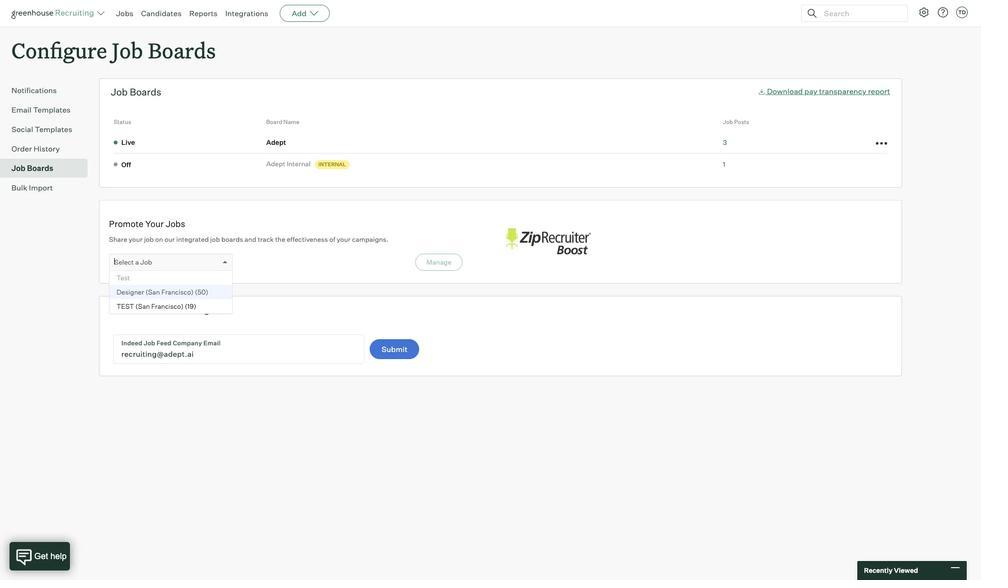 Task type: describe. For each thing, give the bounding box(es) containing it.
zip recruiter image
[[501, 224, 596, 261]]

your
[[145, 219, 164, 229]]

3 link
[[723, 138, 727, 146]]

import
[[29, 183, 53, 193]]

td button
[[956, 7, 968, 18]]

integrated
[[176, 236, 209, 244]]

submit
[[382, 345, 407, 355]]

adept internal
[[266, 160, 311, 168]]

job posts
[[723, 119, 749, 126]]

adept for adept
[[266, 138, 286, 146]]

job down jobs link
[[112, 36, 143, 64]]

and
[[245, 236, 256, 244]]

configure job boards
[[11, 36, 216, 64]]

0 horizontal spatial job boards
[[11, 164, 53, 173]]

recently viewed
[[864, 567, 918, 575]]

1 vertical spatial jobs
[[166, 219, 185, 229]]

submit button
[[370, 340, 419, 360]]

order history link
[[11, 143, 84, 155]]

job up status
[[111, 86, 128, 98]]

templates for social templates
[[35, 125, 72, 134]]

1 job from the left
[[144, 236, 154, 244]]

order
[[11, 144, 32, 154]]

download pay transparency report link
[[758, 87, 890, 96]]

0 horizontal spatial internal
[[287, 160, 311, 168]]

global
[[111, 304, 140, 316]]

settings
[[177, 304, 215, 316]]

td button
[[954, 5, 970, 20]]

partner
[[142, 304, 175, 316]]

viewed
[[894, 567, 918, 575]]

1 horizontal spatial internal
[[318, 161, 346, 168]]

promote
[[109, 219, 143, 229]]

francisco) for (50)
[[161, 288, 193, 296]]

designer (san francisco) (50) option
[[109, 286, 232, 300]]

td
[[958, 9, 966, 16]]

adept link
[[266, 138, 289, 147]]

reports
[[189, 9, 218, 18]]

off
[[121, 161, 131, 169]]

2 vertical spatial boards
[[27, 164, 53, 173]]

3
[[723, 138, 727, 146]]

1 link
[[723, 160, 725, 168]]

designer (san francisco) (50)
[[117, 288, 208, 296]]

download pay transparency report
[[767, 87, 890, 96]]

0 vertical spatial jobs
[[116, 9, 133, 18]]

job left posts
[[723, 119, 733, 126]]

designer
[[117, 288, 144, 296]]

0 vertical spatial boards
[[148, 36, 216, 64]]

status
[[114, 119, 131, 126]]

candidates
[[141, 9, 182, 18]]

jobs link
[[116, 9, 133, 18]]

notifications
[[11, 86, 57, 95]]

bulk import
[[11, 183, 53, 193]]

reports link
[[189, 9, 218, 18]]

global partner settings
[[111, 304, 215, 316]]

(50)
[[195, 288, 208, 296]]

email templates
[[11, 105, 71, 115]]

(san for designer
[[146, 288, 160, 296]]

configure
[[11, 36, 107, 64]]

effectiveness
[[287, 236, 328, 244]]

Search text field
[[822, 6, 899, 20]]

email
[[11, 105, 31, 115]]

job inside job boards link
[[11, 164, 25, 173]]

email templates link
[[11, 104, 84, 116]]

track
[[258, 236, 274, 244]]

pay
[[804, 87, 817, 96]]

of
[[329, 236, 335, 244]]



Task type: locate. For each thing, give the bounding box(es) containing it.
your right "share"
[[129, 236, 143, 244]]

recently
[[864, 567, 893, 575]]

internal down adept "link"
[[287, 160, 311, 168]]

share your job on our integrated job boards and track the effectiveness of your campaigns.
[[109, 236, 388, 244]]

0 vertical spatial adept
[[266, 138, 286, 146]]

a
[[135, 258, 139, 267]]

0 horizontal spatial job
[[144, 236, 154, 244]]

1 adept from the top
[[266, 138, 286, 146]]

job right a
[[140, 258, 152, 267]]

test (san francisco) (19) option
[[109, 300, 232, 314]]

select a job
[[114, 258, 152, 267]]

1 horizontal spatial job
[[210, 236, 220, 244]]

transparency
[[819, 87, 866, 96]]

our
[[164, 236, 175, 244]]

templates
[[33, 105, 71, 115], [35, 125, 72, 134]]

campaigns.
[[352, 236, 388, 244]]

job
[[112, 36, 143, 64], [111, 86, 128, 98], [723, 119, 733, 126], [11, 164, 25, 173], [140, 258, 152, 267]]

boards
[[221, 236, 243, 244]]

bulk import link
[[11, 182, 84, 194]]

greenhouse recruiting image
[[11, 8, 97, 19]]

boards up import at the top left of the page
[[27, 164, 53, 173]]

(19)
[[185, 303, 196, 311]]

download
[[767, 87, 803, 96]]

order history
[[11, 144, 60, 154]]

job left on
[[144, 236, 154, 244]]

job boards up status
[[111, 86, 161, 98]]

social templates
[[11, 125, 72, 134]]

add button
[[280, 5, 330, 22]]

None field
[[114, 255, 117, 271]]

adept inside adept internal link
[[266, 160, 285, 168]]

social
[[11, 125, 33, 134]]

board
[[266, 119, 282, 126]]

templates up order history link on the top left of page
[[35, 125, 72, 134]]

posts
[[734, 119, 749, 126]]

2 adept from the top
[[266, 160, 285, 168]]

0 vertical spatial templates
[[33, 105, 71, 115]]

adept
[[266, 138, 286, 146], [266, 160, 285, 168]]

jobs up our
[[166, 219, 185, 229]]

job boards link
[[11, 163, 84, 174]]

boards up status
[[130, 86, 161, 98]]

bulk
[[11, 183, 27, 193]]

boards down candidates
[[148, 36, 216, 64]]

board name
[[266, 119, 299, 126]]

francisco) for (19)
[[151, 303, 183, 311]]

internal right adept internal link
[[318, 161, 346, 168]]

job up bulk
[[11, 164, 25, 173]]

jobs left candidates
[[116, 9, 133, 18]]

2 your from the left
[[337, 236, 351, 244]]

job boards up bulk import
[[11, 164, 53, 173]]

social templates link
[[11, 124, 84, 135]]

candidates link
[[141, 9, 182, 18]]

0 horizontal spatial jobs
[[116, 9, 133, 18]]

(san
[[146, 288, 160, 296], [136, 303, 150, 311]]

0 vertical spatial job boards
[[111, 86, 161, 98]]

live
[[121, 139, 135, 147]]

configure image
[[918, 7, 930, 18]]

1 horizontal spatial job boards
[[111, 86, 161, 98]]

notifications link
[[11, 85, 84, 96]]

adept down adept "link"
[[266, 160, 285, 168]]

select
[[114, 258, 134, 267]]

1 vertical spatial francisco)
[[151, 303, 183, 311]]

(san for test
[[136, 303, 150, 311]]

1 horizontal spatial your
[[337, 236, 351, 244]]

name
[[283, 119, 299, 126]]

internal
[[287, 160, 311, 168], [318, 161, 346, 168]]

Indeed Job Feed Company Email text field
[[114, 335, 364, 364]]

integrations
[[225, 9, 268, 18]]

add
[[292, 9, 306, 18]]

francisco)
[[161, 288, 193, 296], [151, 303, 183, 311]]

your
[[129, 236, 143, 244], [337, 236, 351, 244]]

0 vertical spatial francisco)
[[161, 288, 193, 296]]

templates up social templates link
[[33, 105, 71, 115]]

1
[[723, 160, 725, 168]]

0 horizontal spatial your
[[129, 236, 143, 244]]

(san inside designer (san francisco) (50) option
[[146, 288, 160, 296]]

share
[[109, 236, 127, 244]]

templates inside email templates link
[[33, 105, 71, 115]]

job
[[144, 236, 154, 244], [210, 236, 220, 244]]

test (san francisco) (19)
[[117, 303, 196, 311]]

1 vertical spatial boards
[[130, 86, 161, 98]]

adept down board
[[266, 138, 286, 146]]

(san right test
[[136, 303, 150, 311]]

1 vertical spatial (san
[[136, 303, 150, 311]]

test
[[117, 274, 130, 282]]

templates inside social templates link
[[35, 125, 72, 134]]

0 vertical spatial (san
[[146, 288, 160, 296]]

francisco) up test (san francisco) (19) option
[[161, 288, 193, 296]]

on
[[155, 236, 163, 244]]

(san inside test (san francisco) (19) option
[[136, 303, 150, 311]]

history
[[34, 144, 60, 154]]

your right of
[[337, 236, 351, 244]]

adept for adept internal
[[266, 160, 285, 168]]

job boards
[[111, 86, 161, 98], [11, 164, 53, 173]]

2 job from the left
[[210, 236, 220, 244]]

adept internal link
[[266, 159, 314, 169]]

jobs
[[116, 9, 133, 18], [166, 219, 185, 229]]

test
[[117, 303, 134, 311]]

1 vertical spatial templates
[[35, 125, 72, 134]]

francisco) down designer (san francisco) (50) option
[[151, 303, 183, 311]]

report
[[868, 87, 890, 96]]

1 vertical spatial adept
[[266, 160, 285, 168]]

boards
[[148, 36, 216, 64], [130, 86, 161, 98], [27, 164, 53, 173]]

adept inside adept "link"
[[266, 138, 286, 146]]

1 your from the left
[[129, 236, 143, 244]]

job left boards
[[210, 236, 220, 244]]

templates for email templates
[[33, 105, 71, 115]]

(san up test (san francisco) (19)
[[146, 288, 160, 296]]

the
[[275, 236, 285, 244]]

integrations link
[[225, 9, 268, 18]]

1 horizontal spatial jobs
[[166, 219, 185, 229]]

promote your jobs
[[109, 219, 185, 229]]

1 vertical spatial job boards
[[11, 164, 53, 173]]



Task type: vqa. For each thing, say whether or not it's contained in the screenshot.
Time in
no



